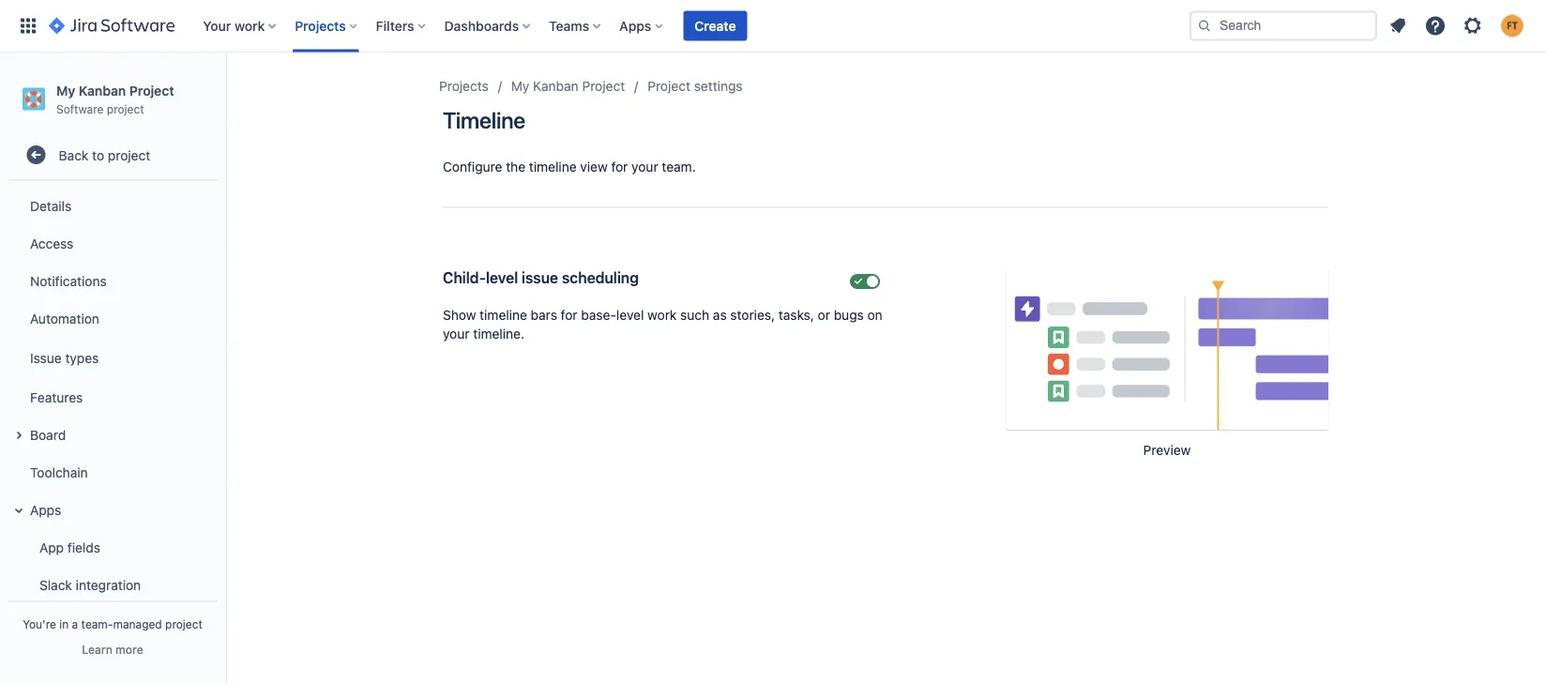 Task type: describe. For each thing, give the bounding box(es) containing it.
back to project link
[[8, 136, 218, 174]]

issue
[[522, 269, 559, 287]]

as
[[713, 307, 727, 323]]

projects link
[[439, 75, 489, 98]]

configure the timeline view for your team.
[[443, 159, 696, 175]]

details
[[30, 198, 72, 213]]

my kanban project software project
[[56, 83, 174, 115]]

configure
[[443, 159, 503, 175]]

toolchain link
[[8, 454, 218, 491]]

child-level issue scheduling
[[443, 269, 639, 287]]

notifications image
[[1387, 15, 1410, 37]]

slack integration link
[[19, 566, 218, 604]]

team-
[[81, 618, 113, 631]]

apps inside dropdown button
[[620, 18, 652, 33]]

back to project
[[59, 147, 150, 163]]

apps inside button
[[30, 502, 61, 517]]

teams button
[[544, 11, 608, 41]]

features
[[30, 389, 83, 405]]

1 horizontal spatial for
[[612, 159, 628, 175]]

a
[[72, 618, 78, 631]]

project for my kanban project
[[582, 78, 625, 94]]

toolchain
[[30, 464, 88, 480]]

help image
[[1425, 15, 1447, 37]]

you're in a team-managed project
[[23, 618, 203, 631]]

apps button
[[8, 491, 218, 529]]

app
[[39, 540, 64, 555]]

my for my kanban project
[[511, 78, 530, 94]]

bars
[[531, 307, 557, 323]]

automation link
[[8, 300, 218, 337]]

scheduling
[[562, 269, 639, 287]]

sidebar navigation image
[[205, 75, 246, 113]]

settings image
[[1462, 15, 1485, 37]]

to
[[92, 147, 104, 163]]

0 vertical spatial your
[[632, 159, 659, 175]]

back
[[59, 147, 89, 163]]

issue types link
[[8, 337, 218, 378]]

project for my kanban project software project
[[129, 83, 174, 98]]

2 horizontal spatial project
[[648, 78, 691, 94]]

board button
[[8, 416, 218, 454]]

my kanban project
[[511, 78, 625, 94]]

app fields link
[[19, 529, 218, 566]]

project settings link
[[648, 75, 743, 98]]

settings
[[694, 78, 743, 94]]

project settings
[[648, 78, 743, 94]]

appswitcher icon image
[[17, 15, 39, 37]]

timeline.
[[473, 326, 525, 342]]

your profile and settings image
[[1502, 15, 1524, 37]]

expand image for apps
[[8, 500, 30, 522]]

your work button
[[197, 11, 284, 41]]

your inside show timeline bars for base-level work such as stories, tasks, or bugs on your timeline.
[[443, 326, 470, 342]]

timeline inside show timeline bars for base-level work such as stories, tasks, or bugs on your timeline.
[[480, 307, 527, 323]]

teams
[[549, 18, 590, 33]]

show timeline bars for base-level work such as stories, tasks, or bugs on your timeline.
[[443, 307, 883, 342]]

bugs
[[834, 307, 864, 323]]

1 vertical spatial project
[[108, 147, 150, 163]]

level inside show timeline bars for base-level work such as stories, tasks, or bugs on your timeline.
[[617, 307, 644, 323]]

view
[[580, 159, 608, 175]]

board
[[30, 427, 66, 442]]

issue
[[30, 350, 62, 365]]

apps button
[[614, 11, 671, 41]]

you're
[[23, 618, 56, 631]]

integration
[[76, 577, 141, 593]]

dashboards button
[[439, 11, 538, 41]]

my kanban project link
[[511, 75, 625, 98]]

child-
[[443, 269, 486, 287]]

my for my kanban project software project
[[56, 83, 75, 98]]

primary element
[[11, 0, 1190, 52]]

timeline preview with child issue planning enabled image
[[1006, 268, 1329, 430]]

access link
[[8, 225, 218, 262]]

for inside show timeline bars for base-level work such as stories, tasks, or bugs on your timeline.
[[561, 307, 578, 323]]

or
[[818, 307, 831, 323]]

work inside show timeline bars for base-level work such as stories, tasks, or bugs on your timeline.
[[648, 307, 677, 323]]

features link
[[8, 378, 218, 416]]

kanban for my kanban project
[[533, 78, 579, 94]]

your work
[[203, 18, 265, 33]]

group containing details
[[4, 181, 218, 609]]



Task type: vqa. For each thing, say whether or not it's contained in the screenshot.
MY KANBAN PROJECT 'LINK'
yes



Task type: locate. For each thing, give the bounding box(es) containing it.
work right your
[[235, 18, 265, 33]]

1 horizontal spatial level
[[617, 307, 644, 323]]

work inside your work dropdown button
[[235, 18, 265, 33]]

1 vertical spatial projects
[[439, 78, 489, 94]]

projects up "timeline"
[[439, 78, 489, 94]]

the
[[506, 159, 526, 175]]

kanban down teams
[[533, 78, 579, 94]]

expand image down the features
[[8, 424, 30, 447]]

0 horizontal spatial your
[[443, 326, 470, 342]]

your
[[632, 159, 659, 175], [443, 326, 470, 342]]

expand image down toolchain
[[8, 500, 30, 522]]

1 vertical spatial timeline
[[480, 307, 527, 323]]

1 vertical spatial expand image
[[8, 500, 30, 522]]

learn more
[[82, 643, 143, 656]]

0 horizontal spatial for
[[561, 307, 578, 323]]

0 horizontal spatial kanban
[[79, 83, 126, 98]]

slack integration
[[39, 577, 141, 593]]

learn more button
[[82, 642, 143, 657]]

kanban inside 'link'
[[533, 78, 579, 94]]

level left issue
[[486, 269, 518, 287]]

1 horizontal spatial my
[[511, 78, 530, 94]]

team.
[[662, 159, 696, 175]]

0 horizontal spatial project
[[129, 83, 174, 98]]

kanban up software
[[79, 83, 126, 98]]

more
[[116, 643, 143, 656]]

filters
[[376, 18, 414, 33]]

1 expand image from the top
[[8, 424, 30, 447]]

project inside my kanban project software project
[[129, 83, 174, 98]]

for
[[612, 159, 628, 175], [561, 307, 578, 323]]

0 horizontal spatial my
[[56, 83, 75, 98]]

2 expand image from the top
[[8, 500, 30, 522]]

expand image for board
[[8, 424, 30, 447]]

1 vertical spatial level
[[617, 307, 644, 323]]

level
[[486, 269, 518, 287], [617, 307, 644, 323]]

your down show at the top left
[[443, 326, 470, 342]]

0 vertical spatial level
[[486, 269, 518, 287]]

2 vertical spatial project
[[165, 618, 203, 631]]

notifications link
[[8, 262, 218, 300]]

jira software image
[[49, 15, 175, 37], [49, 15, 175, 37]]

timeline
[[529, 159, 577, 175], [480, 307, 527, 323]]

0 vertical spatial project
[[107, 102, 144, 115]]

details link
[[8, 187, 218, 225]]

project right software
[[107, 102, 144, 115]]

projects for projects link
[[439, 78, 489, 94]]

1 vertical spatial apps
[[30, 502, 61, 517]]

level down 'scheduling'
[[617, 307, 644, 323]]

0 vertical spatial timeline
[[529, 159, 577, 175]]

projects button
[[289, 11, 365, 41]]

1 horizontal spatial timeline
[[529, 159, 577, 175]]

app fields
[[39, 540, 100, 555]]

projects inside popup button
[[295, 18, 346, 33]]

1 horizontal spatial work
[[648, 307, 677, 323]]

in
[[59, 618, 69, 631]]

notifications
[[30, 273, 107, 288]]

dashboards
[[445, 18, 519, 33]]

timeline up timeline.
[[480, 307, 527, 323]]

expand image inside apps button
[[8, 500, 30, 522]]

managed
[[113, 618, 162, 631]]

access
[[30, 235, 74, 251]]

my inside my kanban project software project
[[56, 83, 75, 98]]

base-
[[581, 307, 617, 323]]

project
[[107, 102, 144, 115], [108, 147, 150, 163], [165, 618, 203, 631]]

banner
[[0, 0, 1547, 53]]

stories,
[[731, 307, 775, 323]]

0 vertical spatial work
[[235, 18, 265, 33]]

project right managed
[[165, 618, 203, 631]]

show
[[443, 307, 476, 323]]

0 vertical spatial expand image
[[8, 424, 30, 447]]

projects left filters in the left of the page
[[295, 18, 346, 33]]

expand image inside board button
[[8, 424, 30, 447]]

apps up app
[[30, 502, 61, 517]]

project left settings
[[648, 78, 691, 94]]

projects for projects popup button
[[295, 18, 346, 33]]

1 horizontal spatial apps
[[620, 18, 652, 33]]

timeline right "the"
[[529, 159, 577, 175]]

0 horizontal spatial apps
[[30, 502, 61, 517]]

0 vertical spatial for
[[612, 159, 628, 175]]

1 vertical spatial work
[[648, 307, 677, 323]]

0 vertical spatial projects
[[295, 18, 346, 33]]

apps right teams popup button
[[620, 18, 652, 33]]

1 horizontal spatial kanban
[[533, 78, 579, 94]]

0 horizontal spatial work
[[235, 18, 265, 33]]

filters button
[[370, 11, 433, 41]]

my inside 'link'
[[511, 78, 530, 94]]

your left the team.
[[632, 159, 659, 175]]

banner containing your work
[[0, 0, 1547, 53]]

projects
[[295, 18, 346, 33], [439, 78, 489, 94]]

slack
[[39, 577, 72, 593]]

project
[[582, 78, 625, 94], [648, 78, 691, 94], [129, 83, 174, 98]]

1 horizontal spatial project
[[582, 78, 625, 94]]

my up "timeline"
[[511, 78, 530, 94]]

your
[[203, 18, 231, 33]]

1 vertical spatial for
[[561, 307, 578, 323]]

automation
[[30, 311, 99, 326]]

0 vertical spatial apps
[[620, 18, 652, 33]]

0 horizontal spatial level
[[486, 269, 518, 287]]

project right to
[[108, 147, 150, 163]]

kanban inside my kanban project software project
[[79, 83, 126, 98]]

1 horizontal spatial projects
[[439, 78, 489, 94]]

my
[[511, 78, 530, 94], [56, 83, 75, 98]]

tasks,
[[779, 307, 815, 323]]

0 horizontal spatial projects
[[295, 18, 346, 33]]

search image
[[1198, 18, 1213, 33]]

software
[[56, 102, 104, 115]]

issue types
[[30, 350, 99, 365]]

1 vertical spatial your
[[443, 326, 470, 342]]

expand image
[[8, 424, 30, 447], [8, 500, 30, 522]]

preview
[[1144, 443, 1192, 458]]

timeline
[[443, 107, 526, 133]]

group
[[4, 181, 218, 609]]

on
[[868, 307, 883, 323]]

0 horizontal spatial timeline
[[480, 307, 527, 323]]

project inside my kanban project software project
[[107, 102, 144, 115]]

learn
[[82, 643, 112, 656]]

kanban for my kanban project software project
[[79, 83, 126, 98]]

such
[[681, 307, 710, 323]]

apps
[[620, 18, 652, 33], [30, 502, 61, 517]]

1 horizontal spatial your
[[632, 159, 659, 175]]

for right view
[[612, 159, 628, 175]]

types
[[65, 350, 99, 365]]

Search field
[[1190, 11, 1378, 41]]

my up software
[[56, 83, 75, 98]]

create
[[695, 18, 736, 33]]

fields
[[67, 540, 100, 555]]

project down primary element
[[582, 78, 625, 94]]

project inside 'link'
[[582, 78, 625, 94]]

work left such on the left of page
[[648, 307, 677, 323]]

create button
[[684, 11, 748, 41]]

for right bars
[[561, 307, 578, 323]]

project left "sidebar navigation" icon
[[129, 83, 174, 98]]

kanban
[[533, 78, 579, 94], [79, 83, 126, 98]]

work
[[235, 18, 265, 33], [648, 307, 677, 323]]



